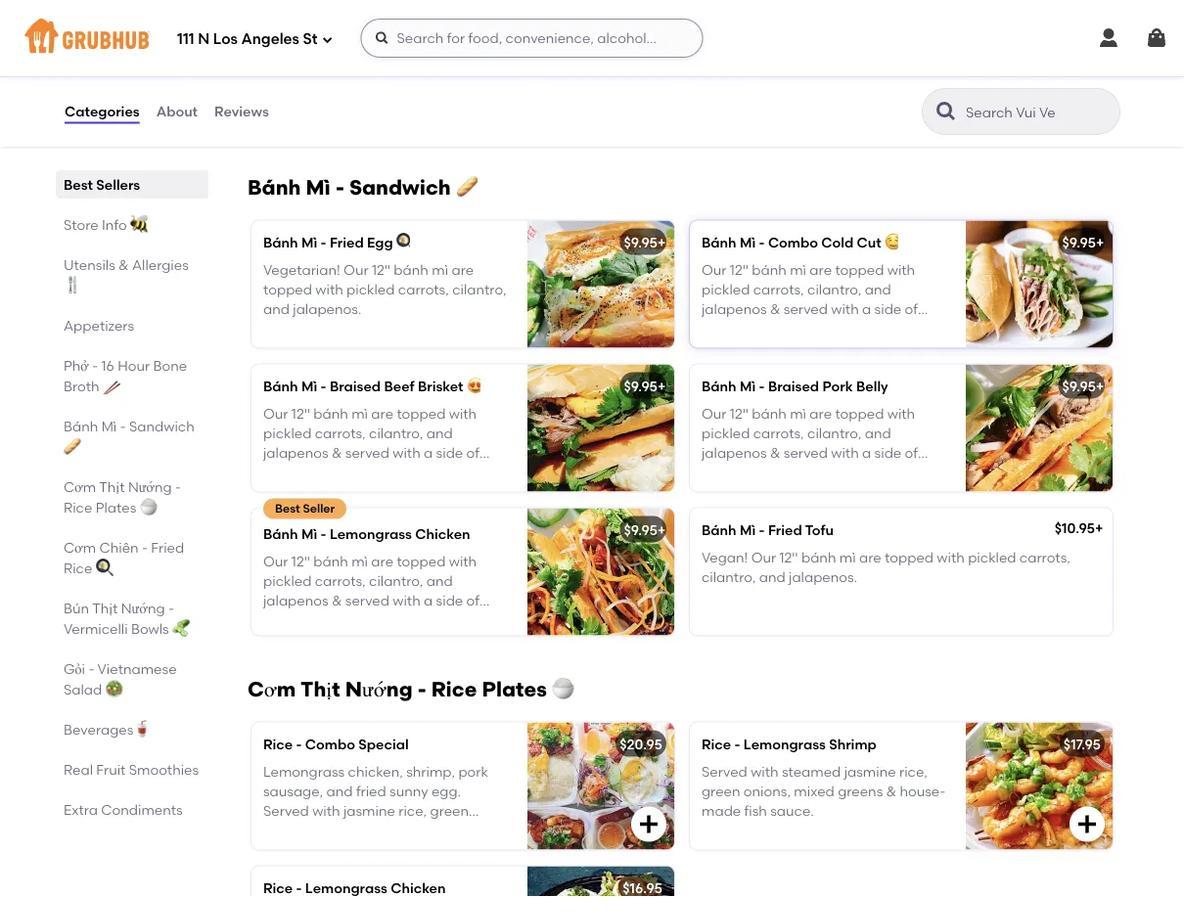 Task type: describe. For each thing, give the bounding box(es) containing it.
vegetarian! our 12" bánh mì are topped with pickled carrots, cilantro, and jalapenos.
[[263, 262, 507, 318]]

limes for phở chicken breast
[[263, 71, 298, 88]]

are for bánh mì - combo cold cut 🤤
[[810, 262, 832, 278]]

appetizers tab
[[64, 315, 201, 336]]

0 vertical spatial shrimp
[[732, 19, 780, 36]]

rice down sausage,
[[263, 880, 293, 897]]

bánh mì - lemongrass chicken
[[263, 526, 471, 542]]

best sellers
[[64, 176, 140, 193]]

mì left beef
[[302, 378, 317, 394]]

served for cold
[[784, 301, 828, 318]]

🍳 for egg
[[397, 234, 410, 251]]

12" for bánh mì - combo cold cut 🤤
[[730, 262, 749, 278]]

reviews
[[215, 103, 269, 120]]

store info 🐝
[[64, 216, 144, 233]]

bánh mì - fried egg 🍳
[[263, 234, 410, 251]]

0 vertical spatial sandwich
[[349, 175, 451, 200]]

categories button
[[64, 76, 141, 147]]

thịt for cơm thịt nướng - rice plates 🍚 "tab"
[[99, 479, 125, 495]]

jalapenos for bánh mì - braised pork belly
[[702, 445, 767, 462]]

😍
[[467, 378, 481, 394]]

reviews button
[[214, 76, 270, 147]]

bánh mì - braised beef brisket 😍
[[263, 378, 481, 394]]

1 horizontal spatial 🥖
[[456, 175, 477, 200]]

jalapenos. inside the vegan! our 12" bánh mì are topped with pickled carrots, cilantro, and jalapenos.
[[789, 569, 858, 586]]

bánh mì - braised pork belly
[[702, 378, 889, 394]]

gỏi
[[64, 661, 85, 678]]

- left tofu
[[759, 522, 765, 538]]

best for best sellers
[[64, 176, 93, 193]]

served inside lemongrass chicken, shrimp, pork sausage, and fried sunny egg. served with jasmine rice, green onions, side salad & house-made fish sauce.
[[263, 804, 309, 820]]

allergies
[[132, 257, 189, 273]]

1 vertical spatial combo
[[305, 736, 355, 753]]

and down 'st'
[[301, 71, 328, 88]]

(gf) served with bean sprouts, basil, limes and jalapenos. for breast
[[263, 51, 504, 88]]

$15.95 +
[[618, 19, 666, 36]]

& down bánh mì - lemongrass chicken
[[332, 593, 342, 610]]

are for bánh mì - braised pork belly
[[810, 406, 832, 422]]

sandwich inside tab
[[129, 418, 195, 435]]

bánh inside vegetarian! our 12" bánh mì are topped with pickled carrots, cilantro, and jalapenos.
[[394, 262, 429, 278]]

vegetarian!
[[263, 262, 340, 278]]

greens
[[838, 784, 883, 800]]

about
[[156, 103, 198, 120]]

rice, inside served with steamed jasmine rice, green onions, mixed greens & house- made fish sauce.
[[900, 764, 928, 781]]

mì left cold
[[740, 234, 756, 251]]

16
[[101, 357, 114, 374]]

bánh mì - combo cold cut 🤤
[[702, 234, 899, 251]]

and down belly
[[865, 425, 892, 442]]

sprouts, for phở shrimp 🍤
[[852, 47, 905, 64]]

vietnamese
[[98, 661, 177, 678]]

chiên
[[99, 540, 139, 556]]

& inside served with steamed jasmine rice, green onions, mixed greens & house- made fish sauce.
[[887, 784, 897, 800]]

shrimp,
[[407, 764, 455, 781]]

jalapenos. down the breast
[[331, 71, 399, 88]]

12" for bánh mì - braised beef brisket 😍
[[292, 406, 310, 422]]

best seller
[[275, 502, 335, 516]]

sunny
[[390, 784, 428, 800]]

about button
[[155, 76, 199, 147]]

and up search vui ve search field
[[984, 47, 1010, 64]]

our for bánh mì - braised beef brisket 😍
[[263, 406, 288, 422]]

cơm for cơm thịt nướng - rice plates 🍚 "tab"
[[64, 479, 96, 495]]

svg image for rice  - lemongrass shrimp
[[1076, 813, 1100, 837]]

pickled inside vegetarian! our 12" bánh mì are topped with pickled carrots, cilantro, and jalapenos.
[[347, 281, 395, 298]]

carrots, inside vegetarian! our 12" bánh mì are topped with pickled carrots, cilantro, and jalapenos.
[[398, 281, 449, 298]]

basil, for phở chicken breast
[[469, 51, 504, 68]]

best sellers tab
[[64, 174, 201, 195]]

breast
[[352, 23, 395, 40]]

jalapenos. up search vui ve search field
[[1013, 47, 1082, 64]]

Search for food, convenience, alcohol... search field
[[361, 19, 704, 58]]

🍚 inside cơm thịt nướng - rice plates 🍚
[[140, 499, 153, 516]]

mixed
[[794, 784, 835, 800]]

🥒
[[172, 621, 186, 637]]

phở - 16 hour bone broth 🥢 tab
[[64, 355, 201, 397]]

cilantro, for bánh mì - braised pork belly
[[808, 425, 862, 442]]

our inside vegetarian! our 12" bánh mì are topped with pickled carrots, cilantro, and jalapenos.
[[344, 262, 369, 278]]

mì down best seller
[[302, 526, 317, 542]]

cilantro, inside vegetarian! our 12" bánh mì are topped with pickled carrots, cilantro, and jalapenos.
[[453, 281, 507, 298]]

rice - lemongrass chicken
[[263, 880, 446, 897]]

and down cut
[[865, 281, 892, 298]]

salad
[[344, 823, 381, 840]]

cilantro, for bánh mì - combo cold cut 🤤
[[808, 281, 862, 298]]

side for belly
[[875, 445, 902, 462]]

- up vegetarian!
[[321, 234, 327, 251]]

$15.95
[[618, 19, 658, 36]]

our for bánh mì - lemongrass chicken
[[263, 553, 288, 570]]

rice up pork
[[432, 677, 477, 702]]

egg
[[367, 234, 393, 251]]

condiments
[[101, 802, 183, 819]]

info
[[102, 216, 127, 233]]

are for bánh mì - lemongrass chicken
[[371, 553, 394, 570]]

our for bánh mì - combo cold cut 🤤
[[702, 262, 727, 278]]

🤤
[[885, 234, 899, 251]]

bánh for bánh mì - braised pork belly
[[752, 406, 787, 422]]

- down phở - 16 hour bone broth 🥢
[[120, 418, 126, 435]]

carrots, inside the vegan! our 12" bánh mì are topped with pickled carrots, cilantro, and jalapenos.
[[1020, 549, 1071, 566]]

jasmine inside served with steamed jasmine rice, green onions, mixed greens & house- made fish sauce.
[[845, 764, 897, 781]]

made inside lemongrass chicken, shrimp, pork sausage, and fried sunny egg. served with jasmine rice, green onions, side salad & house-made fish sauce.
[[444, 823, 483, 840]]

fish inside served with steamed jasmine rice, green onions, mixed greens & house- made fish sauce.
[[745, 804, 768, 820]]

$17.95
[[1064, 736, 1102, 753]]

- left cold
[[759, 234, 765, 251]]

$9.95 + for bánh mì - combo cold cut 🤤
[[1063, 234, 1105, 251]]

bún thịt nướng - vermicelli bowls 🥒
[[64, 600, 186, 637]]

fish inside lemongrass chicken, shrimp, pork sausage, and fried sunny egg. served with jasmine rice, green onions, side salad & house-made fish sauce.
[[263, 843, 286, 860]]

bowls
[[131, 621, 169, 637]]

2 vertical spatial thịt
[[301, 677, 340, 702]]

0 horizontal spatial svg image
[[375, 30, 390, 46]]

1 horizontal spatial svg image
[[1098, 26, 1121, 50]]

extra condiments tab
[[64, 800, 201, 821]]

(gf) for phở shrimp 🍤
[[702, 47, 731, 64]]

phở shrimp 🍤
[[702, 19, 797, 36]]

sellers
[[96, 176, 140, 193]]

$10.95 +
[[1055, 520, 1104, 536]]

2 horizontal spatial svg image
[[1146, 26, 1169, 50]]

fried inside cơm chiên - fried rice 🍳
[[151, 540, 184, 556]]

(gf) served with bean sprouts, basil, limes and jalapenos. for 🍤
[[702, 47, 1082, 64]]

$9.95 for bánh mì - braised pork belly
[[1063, 378, 1097, 394]]

fruit
[[96, 762, 126, 778]]

🥖 inside bánh mì - sandwich 🥖 tab
[[64, 439, 77, 455]]

1 horizontal spatial shrimp
[[830, 736, 877, 753]]

12" inside the vegan! our 12" bánh mì are topped with pickled carrots, cilantro, and jalapenos.
[[780, 549, 799, 566]]

nướng for cơm thịt nướng - rice plates 🍚 "tab"
[[128, 479, 172, 495]]

bánh for bánh mì - combo cold cut 🤤
[[752, 262, 787, 278]]

topped inside the vegan! our 12" bánh mì are topped with pickled carrots, cilantro, and jalapenos.
[[885, 549, 934, 566]]

phở for phở chicken breast
[[263, 23, 290, 40]]

bánh for bánh mì - lemongrass chicken
[[314, 553, 348, 570]]

- left the pork
[[759, 378, 765, 394]]

🥗
[[105, 682, 119, 698]]

$10.95
[[1055, 520, 1096, 536]]

with inside (gf) served with bean sprouts, basil, limes and jalapenos.
[[344, 51, 372, 68]]

pickled inside the vegan! our 12" bánh mì are topped with pickled carrots, cilantro, and jalapenos.
[[969, 549, 1017, 566]]

st
[[303, 30, 318, 48]]

angeles
[[241, 30, 300, 48]]

special
[[359, 736, 409, 753]]

- right $20.95
[[735, 736, 741, 753]]

are for bánh mì - braised beef brisket 😍
[[371, 406, 394, 422]]

111 n los angeles st
[[177, 30, 318, 48]]

bean for phở shrimp 🍤
[[814, 47, 849, 64]]

beverages🥤
[[64, 722, 147, 738]]

$9.95 + for bánh mì - braised pork belly
[[1063, 378, 1105, 394]]

cold
[[822, 234, 854, 251]]

cơm chiên - fried rice 🍳
[[64, 540, 184, 577]]

- up shrimp, on the left bottom of the page
[[418, 677, 427, 702]]

mì up vegetarian!
[[302, 234, 317, 251]]

gỏi - vietnamese salad 🥗
[[64, 661, 177, 698]]

mì up vegan!
[[740, 522, 756, 538]]

salad
[[64, 682, 102, 698]]

served for pork
[[784, 445, 828, 462]]

2 vertical spatial cơm
[[248, 677, 296, 702]]

$9.95 for bánh mì - fried egg 🍳
[[624, 234, 658, 251]]

search icon image
[[935, 100, 959, 123]]

real fruit smoothies
[[64, 762, 199, 778]]

dip. for bánh mì - braised pork belly
[[731, 465, 756, 482]]

rice  - lemongrass shrimp image
[[966, 723, 1113, 850]]

jalapenos. inside vegetarian! our 12" bánh mì are topped with pickled carrots, cilantro, and jalapenos.
[[293, 301, 362, 318]]

side for brisket
[[436, 445, 463, 462]]

phở inside phở - 16 hour bone broth 🥢
[[64, 357, 89, 374]]

rice  - combo special image
[[528, 723, 675, 850]]

cilantro, inside the vegan! our 12" bánh mì are topped with pickled carrots, cilantro, and jalapenos.
[[702, 569, 756, 586]]

& down bánh mì - combo cold cut 🤤
[[771, 301, 781, 318]]

🍤
[[783, 19, 797, 36]]

bún
[[64, 600, 89, 617]]

2 vertical spatial nướng
[[345, 677, 413, 702]]

extra
[[64, 802, 98, 819]]

- left beef
[[321, 378, 327, 394]]

phở - 16 hour bone broth 🥢
[[64, 357, 187, 395]]

phở chicken breast image
[[528, 6, 675, 134]]

rice  - lemongrass shrimp
[[702, 736, 877, 753]]

tofu
[[806, 522, 834, 538]]

broth
[[64, 378, 99, 395]]

bánh mì - combo cold cut 🤤 image
[[966, 221, 1113, 348]]

are inside vegetarian! our 12" bánh mì are topped with pickled carrots, cilantro, and jalapenos.
[[452, 262, 474, 278]]

mì up bánh mì - fried egg 🍳
[[306, 175, 331, 200]]

jalapenos for bánh mì - lemongrass chicken
[[263, 593, 329, 610]]

beverages🥤 tab
[[64, 720, 201, 740]]

jasmine inside lemongrass chicken, shrimp, pork sausage, and fried sunny egg. served with jasmine rice, green onions, side salad & house-made fish sauce.
[[344, 804, 395, 820]]

our inside the vegan! our 12" bánh mì are topped with pickled carrots, cilantro, and jalapenos.
[[752, 549, 777, 566]]

our 12" bánh mì are topped with pickled carrots, cilantro, and jalapenos & served with a side of pho dip. for beef
[[263, 406, 480, 482]]

utensils
[[64, 257, 115, 273]]

12" inside vegetarian! our 12" bánh mì are topped with pickled carrots, cilantro, and jalapenos.
[[372, 262, 391, 278]]

a for belly
[[863, 445, 872, 462]]

$9.95 + for bánh mì - fried egg 🍳
[[624, 234, 666, 251]]

and inside vegetarian! our 12" bánh mì are topped with pickled carrots, cilantro, and jalapenos.
[[263, 301, 290, 318]]

hour
[[118, 357, 150, 374]]

- down sausage,
[[296, 880, 302, 897]]

cut
[[857, 234, 882, 251]]

mì inside tab
[[101, 418, 117, 435]]

- up sausage,
[[296, 736, 302, 753]]

1 vertical spatial cơm thịt nướng - rice plates 🍚
[[248, 677, 573, 702]]

$20.95
[[620, 736, 663, 753]]

los
[[213, 30, 238, 48]]

utensils & allergies 🍴
[[64, 257, 189, 294]]

rice - lemongrass chicken image
[[528, 867, 675, 898]]

gỏi - vietnamese salad 🥗 tab
[[64, 659, 201, 700]]

and inside lemongrass chicken, shrimp, pork sausage, and fried sunny egg. served with jasmine rice, green onions, side salad & house-made fish sauce.
[[327, 784, 353, 800]]

🐝
[[130, 216, 144, 233]]

$9.95 for bánh mì - braised beef brisket 😍
[[624, 378, 658, 394]]

pork
[[823, 378, 853, 394]]

bean for phở chicken breast
[[376, 51, 410, 68]]

with inside lemongrass chicken, shrimp, pork sausage, and fried sunny egg. served with jasmine rice, green onions, side salad & house-made fish sauce.
[[313, 804, 340, 820]]

egg.
[[432, 784, 461, 800]]

cilantro, for bánh mì - braised beef brisket 😍
[[369, 425, 423, 442]]

phở chicken breast
[[263, 23, 395, 40]]

with inside the vegan! our 12" bánh mì are topped with pickled carrots, cilantro, and jalapenos.
[[937, 549, 965, 566]]

& down bánh mì - braised pork belly at the right of the page
[[771, 445, 781, 462]]

seller
[[303, 502, 335, 516]]

1 vertical spatial plates
[[482, 677, 547, 702]]

smoothies
[[129, 762, 199, 778]]

lemongrass down salad
[[305, 880, 388, 897]]

bánh for bánh mì - braised beef brisket 😍
[[314, 406, 348, 422]]



Task type: vqa. For each thing, say whether or not it's contained in the screenshot.
the top Invite
no



Task type: locate. For each thing, give the bounding box(es) containing it.
limes for phở shrimp 🍤
[[946, 47, 980, 64]]

1 horizontal spatial bánh mì - sandwich 🥖
[[248, 175, 477, 200]]

pickled for bánh mì - braised beef brisket 😍
[[263, 425, 312, 442]]

0 horizontal spatial cơm thịt nướng - rice plates 🍚
[[64, 479, 181, 516]]

pickled
[[347, 281, 395, 298], [702, 281, 750, 298], [263, 425, 312, 442], [702, 425, 750, 442], [969, 549, 1017, 566], [263, 573, 312, 590]]

1 vertical spatial jasmine
[[344, 804, 395, 820]]

carrots,
[[398, 281, 449, 298], [754, 281, 805, 298], [315, 425, 366, 442], [754, 425, 805, 442], [1020, 549, 1071, 566], [315, 573, 366, 590]]

bánh mì - fried egg 🍳 image
[[528, 221, 675, 348]]

carrots, for bánh mì - lemongrass chicken
[[315, 573, 366, 590]]

0 vertical spatial jasmine
[[845, 764, 897, 781]]

nướng
[[128, 479, 172, 495], [121, 600, 165, 617], [345, 677, 413, 702]]

0 horizontal spatial 🥖
[[64, 439, 77, 455]]

1 horizontal spatial best
[[275, 502, 300, 516]]

2 horizontal spatial fried
[[769, 522, 803, 538]]

1 horizontal spatial house-
[[900, 784, 946, 800]]

onions, inside lemongrass chicken, shrimp, pork sausage, and fried sunny egg. served with jasmine rice, green onions, side salad & house-made fish sauce.
[[263, 823, 311, 840]]

& inside lemongrass chicken, shrimp, pork sausage, and fried sunny egg. served with jasmine rice, green onions, side salad & house-made fish sauce.
[[384, 823, 395, 840]]

carrots, for bánh mì - combo cold cut 🤤
[[754, 281, 805, 298]]

0 vertical spatial 🍳
[[397, 234, 410, 251]]

topped for bánh mì - combo cold cut 🤤
[[836, 262, 885, 278]]

svg image inside main navigation navigation
[[322, 34, 333, 46]]

topped inside vegetarian! our 12" bánh mì are topped with pickled carrots, cilantro, and jalapenos.
[[263, 281, 312, 298]]

chicken,
[[348, 764, 403, 781]]

0 horizontal spatial phở
[[64, 357, 89, 374]]

and down bánh mì - fried tofu
[[760, 569, 786, 586]]

extra condiments
[[64, 802, 183, 819]]

fried right chiên
[[151, 540, 184, 556]]

0 horizontal spatial shrimp
[[732, 19, 780, 36]]

1 braised from the left
[[330, 378, 381, 394]]

best left seller
[[275, 502, 300, 516]]

0 vertical spatial nướng
[[128, 479, 172, 495]]

12" for bánh mì - lemongrass chicken
[[292, 553, 310, 570]]

pho for bánh mì - combo cold cut 🤤
[[702, 321, 728, 338]]

best inside tab
[[64, 176, 93, 193]]

served down phở shrimp 🍤 at the right
[[734, 47, 780, 64]]

fried
[[356, 784, 387, 800]]

pork
[[459, 764, 489, 781]]

limes up search icon
[[946, 47, 980, 64]]

2 vertical spatial chicken
[[391, 880, 446, 897]]

(gf) served with bean sprouts, basil, limes and jalapenos. up search icon
[[702, 47, 1082, 64]]

fried left egg
[[330, 234, 364, 251]]

mì for bánh mì - braised pork belly
[[790, 406, 807, 422]]

1 horizontal spatial green
[[702, 784, 741, 800]]

0 horizontal spatial jasmine
[[344, 804, 395, 820]]

house-
[[900, 784, 946, 800], [398, 823, 444, 840]]

our 12" bánh mì are topped with pickled carrots, cilantro, and jalapenos & served with a side of pho dip. for pork
[[702, 406, 918, 482]]

served inside (gf) served with bean sprouts, basil, limes and jalapenos.
[[295, 51, 341, 68]]

a
[[863, 301, 872, 318], [424, 445, 433, 462], [863, 445, 872, 462], [424, 593, 433, 610]]

0 horizontal spatial (gf)
[[263, 51, 292, 68]]

🥖
[[456, 175, 477, 200], [64, 439, 77, 455]]

sauce. inside served with steamed jasmine rice, green onions, mixed greens & house- made fish sauce.
[[771, 804, 814, 820]]

1 vertical spatial shrimp
[[830, 736, 877, 753]]

made
[[702, 804, 741, 820], [444, 823, 483, 840]]

our 12" bánh mì are topped with pickled carrots, cilantro, and jalapenos & served with a side of pho dip. for cold
[[702, 262, 918, 338]]

bánh down bánh mì - braised beef brisket 😍
[[314, 406, 348, 422]]

-
[[336, 175, 344, 200], [321, 234, 327, 251], [759, 234, 765, 251], [92, 357, 98, 374], [321, 378, 327, 394], [759, 378, 765, 394], [120, 418, 126, 435], [175, 479, 181, 495], [759, 522, 765, 538], [321, 526, 327, 542], [142, 540, 148, 556], [168, 600, 174, 617], [89, 661, 94, 678], [418, 677, 427, 702], [296, 736, 302, 753], [735, 736, 741, 753], [296, 880, 302, 897]]

our 12" bánh mì are topped with pickled carrots, cilantro, and jalapenos & served with a side of pho dip.
[[702, 262, 918, 338], [263, 406, 480, 482], [702, 406, 918, 482], [263, 553, 480, 630]]

0 horizontal spatial combo
[[305, 736, 355, 753]]

lemongrass
[[330, 526, 412, 542], [744, 736, 826, 753], [263, 764, 345, 781], [305, 880, 388, 897]]

1 horizontal spatial 🍳
[[397, 234, 410, 251]]

0 vertical spatial 🥖
[[456, 175, 477, 200]]

pickled for bánh mì - braised pork belly
[[702, 425, 750, 442]]

0 horizontal spatial 🍚
[[140, 499, 153, 516]]

rice right $20.95
[[702, 736, 732, 753]]

pho
[[702, 321, 728, 338], [263, 465, 289, 482], [702, 465, 728, 482], [263, 613, 289, 630]]

jalapenos. down vegetarian!
[[293, 301, 362, 318]]

0 vertical spatial limes
[[946, 47, 980, 64]]

svg image
[[1098, 26, 1121, 50], [1146, 26, 1169, 50], [375, 30, 390, 46]]

bánh inside bánh mì - sandwich 🥖 tab
[[64, 418, 98, 435]]

fish down the rice  - lemongrass shrimp
[[745, 804, 768, 820]]

$9.95 + for bánh mì - braised beef brisket 😍
[[624, 378, 666, 394]]

dip. for bánh mì - lemongrass chicken
[[293, 613, 317, 630]]

mì down 🥢
[[101, 418, 117, 435]]

2 horizontal spatial phở
[[702, 19, 729, 36]]

served down bánh mì - lemongrass chicken
[[345, 593, 390, 610]]

pho for bánh mì - braised beef brisket 😍
[[263, 465, 289, 482]]

with inside vegetarian! our 12" bánh mì are topped with pickled carrots, cilantro, and jalapenos.
[[316, 281, 343, 298]]

our 12" bánh mì are topped with pickled carrots, cilantro, and jalapenos & served with a side of pho dip. for chicken
[[263, 553, 480, 630]]

dip. for bánh mì - braised beef brisket 😍
[[293, 465, 317, 482]]

cơm inside cơm chiên - fried rice 🍳
[[64, 540, 96, 556]]

served down bánh mì - combo cold cut 🤤
[[784, 301, 828, 318]]

$9.95 for bánh mì - combo cold cut 🤤
[[1063, 234, 1097, 251]]

a for brisket
[[424, 445, 433, 462]]

0 horizontal spatial onions,
[[263, 823, 311, 840]]

1 vertical spatial bánh mì - sandwich 🥖
[[64, 418, 195, 455]]

carrots, for bánh mì - braised pork belly
[[754, 425, 805, 442]]

and down brisket
[[427, 425, 453, 442]]

lemongrass up steamed
[[744, 736, 826, 753]]

pickled for bánh mì - combo cold cut 🤤
[[702, 281, 750, 298]]

nướng inside "tab"
[[128, 479, 172, 495]]

main navigation navigation
[[0, 0, 1185, 76]]

cơm thịt nướng - rice plates 🍚
[[64, 479, 181, 516], [248, 677, 573, 702]]

combo up "chicken,"
[[305, 736, 355, 753]]

rice inside cơm thịt nướng - rice plates 🍚
[[64, 499, 92, 516]]

sausage,
[[263, 784, 323, 800]]

1 vertical spatial 🍳
[[96, 560, 109, 577]]

1 horizontal spatial onions,
[[744, 784, 791, 800]]

1 vertical spatial thịt
[[92, 600, 118, 617]]

combo
[[769, 234, 819, 251], [305, 736, 355, 753]]

nướng inside bún thịt nướng - vermicelli bowls 🥒
[[121, 600, 165, 617]]

- inside bún thịt nướng - vermicelli bowls 🥒
[[168, 600, 174, 617]]

sauce. down mixed
[[771, 804, 814, 820]]

pho for bánh mì - lemongrass chicken
[[263, 613, 289, 630]]

🍳 for rice
[[96, 560, 109, 577]]

- up bánh mì - fried egg 🍳
[[336, 175, 344, 200]]

jalapenos
[[702, 301, 767, 318], [263, 445, 329, 462], [702, 445, 767, 462], [263, 593, 329, 610]]

shrimp left 🍤
[[732, 19, 780, 36]]

0 horizontal spatial made
[[444, 823, 483, 840]]

1 horizontal spatial svg image
[[637, 813, 661, 837]]

0 horizontal spatial house-
[[398, 823, 444, 840]]

- right chiên
[[142, 540, 148, 556]]

🍚
[[140, 499, 153, 516], [552, 677, 573, 702]]

carrots, down bánh mì - braised pork belly at the right of the page
[[754, 425, 805, 442]]

1 horizontal spatial jasmine
[[845, 764, 897, 781]]

of for belly
[[905, 445, 918, 462]]

served down the rice  - lemongrass shrimp
[[702, 764, 748, 781]]

- right gỏi
[[89, 661, 94, 678]]

$9.95
[[624, 234, 658, 251], [1063, 234, 1097, 251], [624, 378, 658, 394], [1063, 378, 1097, 394], [624, 522, 658, 538]]

topped
[[836, 262, 885, 278], [263, 281, 312, 298], [397, 406, 446, 422], [836, 406, 885, 422], [885, 549, 934, 566], [397, 553, 446, 570]]

1 vertical spatial chicken
[[415, 526, 471, 542]]

and
[[984, 47, 1010, 64], [301, 71, 328, 88], [865, 281, 892, 298], [263, 301, 290, 318], [427, 425, 453, 442], [865, 425, 892, 442], [760, 569, 786, 586], [427, 573, 453, 590], [327, 784, 353, 800]]

- inside phở - 16 hour bone broth 🥢
[[92, 357, 98, 374]]

0 horizontal spatial basil,
[[469, 51, 504, 68]]

are
[[452, 262, 474, 278], [810, 262, 832, 278], [371, 406, 394, 422], [810, 406, 832, 422], [860, 549, 882, 566], [371, 553, 394, 570]]

0 horizontal spatial plates
[[96, 499, 136, 516]]

sauce.
[[771, 804, 814, 820], [289, 843, 333, 860]]

belly
[[857, 378, 889, 394]]

store
[[64, 216, 99, 233]]

bánh down bánh mì - lemongrass chicken
[[314, 553, 348, 570]]

of for brisket
[[467, 445, 480, 462]]

limes
[[946, 47, 980, 64], [263, 71, 298, 88]]

bánh mì - sandwich 🥖 inside tab
[[64, 418, 195, 455]]

sandwich up egg
[[349, 175, 451, 200]]

$16.95
[[623, 880, 663, 897]]

cơm thịt nướng - rice plates 🍚 up special
[[248, 677, 573, 702]]

fried
[[330, 234, 364, 251], [769, 522, 803, 538], [151, 540, 184, 556]]

🍴
[[64, 277, 77, 294]]

jalapenos.
[[1013, 47, 1082, 64], [331, 71, 399, 88], [293, 301, 362, 318], [789, 569, 858, 586]]

12"
[[372, 262, 391, 278], [730, 262, 749, 278], [292, 406, 310, 422], [730, 406, 749, 422], [780, 549, 799, 566], [292, 553, 310, 570]]

0 vertical spatial bánh mì - sandwich 🥖
[[248, 175, 477, 200]]

braised left beef
[[330, 378, 381, 394]]

served for chicken
[[345, 593, 390, 610]]

with inside served with steamed jasmine rice, green onions, mixed greens & house- made fish sauce.
[[751, 764, 779, 781]]

(gf)
[[702, 47, 731, 64], [263, 51, 292, 68]]

(gf) for phở chicken breast
[[263, 51, 292, 68]]

onions, down sausage,
[[263, 823, 311, 840]]

- inside cơm chiên - fried rice 🍳
[[142, 540, 148, 556]]

0 vertical spatial sauce.
[[771, 804, 814, 820]]

1 vertical spatial 🥖
[[64, 439, 77, 455]]

1 vertical spatial nướng
[[121, 600, 165, 617]]

categories
[[65, 103, 140, 120]]

rice up bún
[[64, 560, 92, 577]]

0 horizontal spatial best
[[64, 176, 93, 193]]

thịt
[[99, 479, 125, 495], [92, 600, 118, 617], [301, 677, 340, 702]]

phở left 'st'
[[263, 23, 290, 40]]

green down "egg."
[[430, 804, 469, 820]]

& up seller
[[332, 445, 342, 462]]

cơm for cơm chiên - fried rice 🍳 tab
[[64, 540, 96, 556]]

bean inside (gf) served with bean sprouts, basil, limes and jalapenos.
[[376, 51, 410, 68]]

0 vertical spatial house-
[[900, 784, 946, 800]]

mì inside the vegan! our 12" bánh mì are topped with pickled carrots, cilantro, and jalapenos.
[[840, 549, 856, 566]]

bean
[[814, 47, 849, 64], [376, 51, 410, 68]]

combo left cold
[[769, 234, 819, 251]]

steamed
[[782, 764, 841, 781]]

jalapenos down best seller
[[263, 593, 329, 610]]

mì for bánh mì - lemongrass chicken
[[352, 553, 368, 570]]

0 horizontal spatial rice,
[[399, 804, 427, 820]]

1 horizontal spatial basil,
[[908, 47, 943, 64]]

0 horizontal spatial bean
[[376, 51, 410, 68]]

topped for bánh mì - lemongrass chicken
[[397, 553, 446, 570]]

bánh mì - sandwich 🥖 tab
[[64, 416, 201, 457]]

fish
[[745, 804, 768, 820], [263, 843, 286, 860]]

sandwich
[[349, 175, 451, 200], [129, 418, 195, 435]]

0 horizontal spatial 🍳
[[96, 560, 109, 577]]

🥢
[[103, 378, 116, 395]]

rice
[[64, 499, 92, 516], [64, 560, 92, 577], [432, 677, 477, 702], [263, 736, 293, 753], [702, 736, 732, 753], [263, 880, 293, 897]]

side for cut
[[875, 301, 902, 318]]

🍳 right egg
[[397, 234, 410, 251]]

0 vertical spatial fish
[[745, 804, 768, 820]]

a for cut
[[863, 301, 872, 318]]

house- right greens
[[900, 784, 946, 800]]

bone
[[153, 357, 187, 374]]

1 vertical spatial onions,
[[263, 823, 311, 840]]

green inside served with steamed jasmine rice, green onions, mixed greens & house- made fish sauce.
[[702, 784, 741, 800]]

fried for egg
[[330, 234, 364, 251]]

12" down egg
[[372, 262, 391, 278]]

bún thịt nướng - vermicelli bowls 🥒 tab
[[64, 598, 201, 639]]

served
[[734, 47, 780, 64], [295, 51, 341, 68], [702, 764, 748, 781], [263, 804, 309, 820]]

bánh mì - lemongrass chicken image
[[528, 509, 675, 636]]

rice up sausage,
[[263, 736, 293, 753]]

& right greens
[[887, 784, 897, 800]]

dip. for bánh mì - combo cold cut 🤤
[[731, 321, 756, 338]]

12" down bánh mì - braised beef brisket 😍
[[292, 406, 310, 422]]

are inside the vegan! our 12" bánh mì are topped with pickled carrots, cilantro, and jalapenos.
[[860, 549, 882, 566]]

- inside cơm thịt nướng - rice plates 🍚
[[175, 479, 181, 495]]

0 horizontal spatial sauce.
[[289, 843, 333, 860]]

vermicelli
[[64, 621, 128, 637]]

12" for bánh mì - braised pork belly
[[730, 406, 749, 422]]

vegan!
[[702, 549, 748, 566]]

plates inside cơm thịt nướng - rice plates 🍚
[[96, 499, 136, 516]]

1 horizontal spatial fried
[[330, 234, 364, 251]]

served with steamed jasmine rice, green onions, mixed greens & house- made fish sauce.
[[702, 764, 946, 820]]

served
[[784, 301, 828, 318], [345, 445, 390, 462], [784, 445, 828, 462], [345, 593, 390, 610]]

bánh down bánh mì - fried egg 🍳
[[394, 262, 429, 278]]

1 vertical spatial best
[[275, 502, 300, 516]]

served down sausage,
[[263, 804, 309, 820]]

house- inside lemongrass chicken, shrimp, pork sausage, and fried sunny egg. served with jasmine rice, green onions, side salad & house-made fish sauce.
[[398, 823, 444, 840]]

and down vegetarian!
[[263, 301, 290, 318]]

basil,
[[908, 47, 943, 64], [469, 51, 504, 68]]

1 vertical spatial sandwich
[[129, 418, 195, 435]]

- down seller
[[321, 526, 327, 542]]

0 vertical spatial 🍚
[[140, 499, 153, 516]]

and inside the vegan! our 12" bánh mì are topped with pickled carrots, cilantro, and jalapenos.
[[760, 569, 786, 586]]

0 vertical spatial fried
[[330, 234, 364, 251]]

1 vertical spatial made
[[444, 823, 483, 840]]

bánh down bánh mì - braised pork belly at the right of the page
[[752, 406, 787, 422]]

best for best seller
[[275, 502, 300, 516]]

bánh mì - braised pork belly image
[[966, 365, 1113, 492]]

1 horizontal spatial (gf)
[[702, 47, 731, 64]]

(gf) down phở shrimp 🍤 at the right
[[702, 47, 731, 64]]

(gf) down angeles
[[263, 51, 292, 68]]

rice  - combo special
[[263, 736, 409, 753]]

0 vertical spatial cơm
[[64, 479, 96, 495]]

0 vertical spatial onions,
[[744, 784, 791, 800]]

basil, for phở shrimp 🍤
[[908, 47, 943, 64]]

braised for pork
[[769, 378, 820, 394]]

1 horizontal spatial fish
[[745, 804, 768, 820]]

carrots, up brisket
[[398, 281, 449, 298]]

2 braised from the left
[[769, 378, 820, 394]]

bánh mì - sandwich 🥖 up egg
[[248, 175, 477, 200]]

sprouts, for phở chicken breast
[[413, 51, 466, 68]]

braised for beef
[[330, 378, 381, 394]]

beef
[[384, 378, 415, 394]]

and down bánh mì - lemongrass chicken
[[427, 573, 453, 590]]

1 horizontal spatial sprouts,
[[852, 47, 905, 64]]

vegan! our 12" bánh mì are topped with pickled carrots, cilantro, and jalapenos.
[[702, 549, 1071, 586]]

a down brisket
[[424, 445, 433, 462]]

0 vertical spatial thịt
[[99, 479, 125, 495]]

1 horizontal spatial braised
[[769, 378, 820, 394]]

111
[[177, 30, 195, 48]]

nướng down bánh mì - sandwich 🥖 tab
[[128, 479, 172, 495]]

0 vertical spatial green
[[702, 784, 741, 800]]

rice inside cơm chiên - fried rice 🍳
[[64, 560, 92, 577]]

cơm
[[64, 479, 96, 495], [64, 540, 96, 556], [248, 677, 296, 702]]

mì for bánh mì - combo cold cut 🤤
[[790, 262, 807, 278]]

thịt inside bún thịt nướng - vermicelli bowls 🥒
[[92, 600, 118, 617]]

1 horizontal spatial phở
[[263, 23, 290, 40]]

svg image
[[322, 34, 333, 46], [637, 813, 661, 837], [1076, 813, 1100, 837]]

our
[[344, 262, 369, 278], [702, 262, 727, 278], [263, 406, 288, 422], [702, 406, 727, 422], [752, 549, 777, 566], [263, 553, 288, 570]]

cơm inside "tab"
[[64, 479, 96, 495]]

a down belly
[[863, 445, 872, 462]]

bánh mì - braised beef brisket 😍 image
[[528, 365, 675, 492]]

side inside lemongrass chicken, shrimp, pork sausage, and fried sunny egg. served with jasmine rice, green onions, side salad & house-made fish sauce.
[[314, 823, 341, 840]]

cilantro, for bánh mì - lemongrass chicken
[[369, 573, 423, 590]]

bánh down tofu
[[802, 549, 837, 566]]

1 vertical spatial 🍚
[[552, 677, 573, 702]]

sauce. up rice - lemongrass chicken
[[289, 843, 333, 860]]

made inside served with steamed jasmine rice, green onions, mixed greens & house- made fish sauce.
[[702, 804, 741, 820]]

🍳 inside cơm chiên - fried rice 🍳
[[96, 560, 109, 577]]

chicken
[[293, 23, 348, 40], [415, 526, 471, 542], [391, 880, 446, 897]]

made down the rice  - lemongrass shrimp
[[702, 804, 741, 820]]

mì left the pork
[[740, 378, 756, 394]]

Search Vui Ve search field
[[964, 103, 1114, 121]]

svg image for rice  - combo special
[[637, 813, 661, 837]]

onions, left mixed
[[744, 784, 791, 800]]

nướng for bún thịt nướng - vermicelli bowls 🥒 tab
[[121, 600, 165, 617]]

our 12" bánh mì are topped with pickled carrots, cilantro, and jalapenos & served with a side of pho dip. down bánh mì - braised beef brisket 😍
[[263, 406, 480, 482]]

1 horizontal spatial 🍚
[[552, 677, 573, 702]]

brisket
[[418, 378, 464, 394]]

bánh mì - sandwich 🥖 down 🥢
[[64, 418, 195, 455]]

nướng up bowls
[[121, 600, 165, 617]]

fried for tofu
[[769, 522, 803, 538]]

utensils & allergies 🍴 tab
[[64, 255, 201, 296]]

- down bánh mì - sandwich 🥖 tab
[[175, 479, 181, 495]]

0 horizontal spatial fried
[[151, 540, 184, 556]]

(gf) served with bean sprouts, basil, limes and jalapenos.
[[702, 47, 1082, 64], [263, 51, 504, 88]]

cơm left chiên
[[64, 540, 96, 556]]

cơm thịt nướng - rice plates 🍚 tab
[[64, 477, 201, 518]]

1 horizontal spatial rice,
[[900, 764, 928, 781]]

cơm thịt nướng - rice plates 🍚 inside "tab"
[[64, 479, 181, 516]]

limes inside (gf) served with bean sprouts, basil, limes and jalapenos.
[[263, 71, 298, 88]]

1 vertical spatial house-
[[398, 823, 444, 840]]

lemongrass inside lemongrass chicken, shrimp, pork sausage, and fried sunny egg. served with jasmine rice, green onions, side salad & house-made fish sauce.
[[263, 764, 345, 781]]

jasmine up greens
[[845, 764, 897, 781]]

0 vertical spatial plates
[[96, 499, 136, 516]]

0 horizontal spatial svg image
[[322, 34, 333, 46]]

phở for phở shrimp 🍤
[[702, 19, 729, 36]]

topped for bánh mì - braised beef brisket 😍
[[397, 406, 446, 422]]

bánh mì - fried tofu
[[702, 522, 834, 538]]

thịt up vermicelli
[[92, 600, 118, 617]]

with
[[783, 47, 811, 64], [344, 51, 372, 68], [888, 262, 916, 278], [316, 281, 343, 298], [832, 301, 859, 318], [449, 406, 477, 422], [888, 406, 916, 422], [393, 445, 421, 462], [832, 445, 859, 462], [937, 549, 965, 566], [449, 553, 477, 570], [393, 593, 421, 610], [751, 764, 779, 781], [313, 804, 340, 820]]

jalapenos for bánh mì - braised beef brisket 😍
[[263, 445, 329, 462]]

of
[[905, 301, 918, 318], [467, 445, 480, 462], [905, 445, 918, 462], [467, 593, 480, 610]]

cilantro, down the pork
[[808, 425, 862, 442]]

appetizers
[[64, 317, 134, 334]]

🍳 down chiên
[[96, 560, 109, 577]]

pho for bánh mì - braised pork belly
[[702, 465, 728, 482]]

carrots, for bánh mì - braised beef brisket 😍
[[315, 425, 366, 442]]

served down 'st'
[[295, 51, 341, 68]]

our for bánh mì - braised pork belly
[[702, 406, 727, 422]]

served for beef
[[345, 445, 390, 462]]

sauce. inside lemongrass chicken, shrimp, pork sausage, and fried sunny egg. served with jasmine rice, green onions, side salad & house-made fish sauce.
[[289, 843, 333, 860]]

0 horizontal spatial fish
[[263, 843, 286, 860]]

cilantro, down vegan!
[[702, 569, 756, 586]]

cơm down bánh mì - sandwich 🥖 tab
[[64, 479, 96, 495]]

0 horizontal spatial bánh mì - sandwich 🥖
[[64, 418, 195, 455]]

bánh inside the vegan! our 12" bánh mì are topped with pickled carrots, cilantro, and jalapenos.
[[802, 549, 837, 566]]

jasmine
[[845, 764, 897, 781], [344, 804, 395, 820]]

shrimp
[[732, 19, 780, 36], [830, 736, 877, 753]]

0 horizontal spatial sprouts,
[[413, 51, 466, 68]]

cilantro, up the 😍
[[453, 281, 507, 298]]

1 horizontal spatial plates
[[482, 677, 547, 702]]

phở up broth
[[64, 357, 89, 374]]

mì inside vegetarian! our 12" bánh mì are topped with pickled carrots, cilantro, and jalapenos.
[[432, 262, 449, 278]]

topped for bánh mì - braised pork belly
[[836, 406, 885, 422]]

0 vertical spatial chicken
[[293, 23, 348, 40]]

green inside lemongrass chicken, shrimp, pork sausage, and fried sunny egg. served with jasmine rice, green onions, side salad & house-made fish sauce.
[[430, 804, 469, 820]]

pickled for bánh mì - lemongrass chicken
[[263, 573, 312, 590]]

1 horizontal spatial cơm thịt nướng - rice plates 🍚
[[248, 677, 573, 702]]

0 horizontal spatial (gf) served with bean sprouts, basil, limes and jalapenos.
[[263, 51, 504, 88]]

jalapenos for bánh mì - combo cold cut 🤤
[[702, 301, 767, 318]]

store info 🐝 tab
[[64, 214, 201, 235]]

0 vertical spatial cơm thịt nướng - rice plates 🍚
[[64, 479, 181, 516]]

1 vertical spatial rice,
[[399, 804, 427, 820]]

lemongrass chicken, shrimp, pork sausage, and fried sunny egg. served with jasmine rice, green onions, side salad & house-made fish sauce.
[[263, 764, 489, 860]]

- left 16
[[92, 357, 98, 374]]

braised left the pork
[[769, 378, 820, 394]]

mì
[[306, 175, 331, 200], [302, 234, 317, 251], [740, 234, 756, 251], [302, 378, 317, 394], [740, 378, 756, 394], [101, 418, 117, 435], [740, 522, 756, 538], [302, 526, 317, 542]]

1 horizontal spatial combo
[[769, 234, 819, 251]]

1 vertical spatial sauce.
[[289, 843, 333, 860]]

1 horizontal spatial made
[[702, 804, 741, 820]]

0 vertical spatial rice,
[[900, 764, 928, 781]]

plates up pork
[[482, 677, 547, 702]]

house- inside served with steamed jasmine rice, green onions, mixed greens & house- made fish sauce.
[[900, 784, 946, 800]]

bánh
[[248, 175, 301, 200], [263, 234, 298, 251], [702, 234, 737, 251], [263, 378, 298, 394], [702, 378, 737, 394], [64, 418, 98, 435], [702, 522, 737, 538], [263, 526, 298, 542]]

and left fried at bottom
[[327, 784, 353, 800]]

1 vertical spatial fried
[[769, 522, 803, 538]]

cơm chiên - fried rice 🍳 tab
[[64, 538, 201, 579]]

lemongrass down seller
[[330, 526, 412, 542]]

bánh down bánh mì - combo cold cut 🤤
[[752, 262, 787, 278]]

our 12" bánh mì are topped with pickled carrots, cilantro, and jalapenos & served with a side of pho dip. down bánh mì - combo cold cut 🤤
[[702, 262, 918, 338]]

cilantro,
[[453, 281, 507, 298], [808, 281, 862, 298], [369, 425, 423, 442], [808, 425, 862, 442], [702, 569, 756, 586], [369, 573, 423, 590]]

thịt for bún thịt nướng - vermicelli bowls 🥒 tab
[[92, 600, 118, 617]]

real
[[64, 762, 93, 778]]

n
[[198, 30, 210, 48]]

thịt inside "tab"
[[99, 479, 125, 495]]

- inside gỏi - vietnamese salad 🥗
[[89, 661, 94, 678]]

a down bánh mì - lemongrass chicken
[[424, 593, 433, 610]]

1 horizontal spatial sandwich
[[349, 175, 451, 200]]

rice, inside lemongrass chicken, shrimp, pork sausage, and fried sunny egg. served with jasmine rice, green onions, side salad & house-made fish sauce.
[[399, 804, 427, 820]]

sprouts, inside (gf) served with bean sprouts, basil, limes and jalapenos.
[[413, 51, 466, 68]]

served inside served with steamed jasmine rice, green onions, mixed greens & house- made fish sauce.
[[702, 764, 748, 781]]

made down "egg."
[[444, 823, 483, 840]]

mì for bánh mì - braised beef brisket 😍
[[352, 406, 368, 422]]

house- down sunny
[[398, 823, 444, 840]]

1 horizontal spatial (gf) served with bean sprouts, basil, limes and jalapenos.
[[702, 47, 1082, 64]]

onions, inside served with steamed jasmine rice, green onions, mixed greens & house- made fish sauce.
[[744, 784, 791, 800]]

1 horizontal spatial limes
[[946, 47, 980, 64]]

best left the sellers
[[64, 176, 93, 193]]

real fruit smoothies tab
[[64, 760, 201, 780]]

of for cut
[[905, 301, 918, 318]]

carrots, down bánh mì - braised beef brisket 😍
[[315, 425, 366, 442]]

& inside 'utensils & allergies 🍴'
[[119, 257, 129, 273]]

1 vertical spatial green
[[430, 804, 469, 820]]

0 horizontal spatial braised
[[330, 378, 381, 394]]

2 vertical spatial fried
[[151, 540, 184, 556]]

green down the rice  - lemongrass shrimp
[[702, 784, 741, 800]]

jalapenos down bánh mì - combo cold cut 🤤
[[702, 301, 767, 318]]



